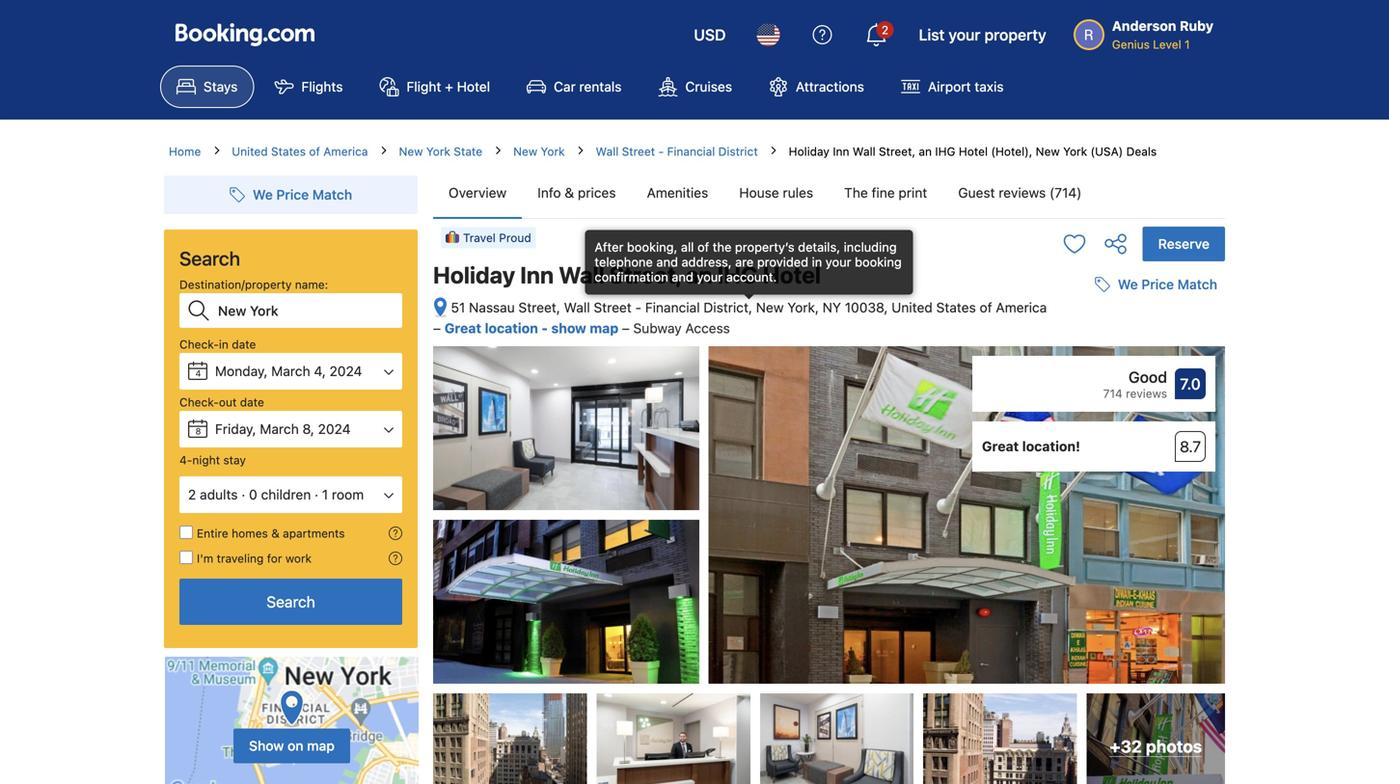 Task type: describe. For each thing, give the bounding box(es) containing it.
holiday inn wall street, an ihg hotel (hotel), new york (usa) deals
[[789, 145, 1157, 158]]

2 for 2
[[882, 23, 889, 37]]

the fine print link
[[829, 168, 943, 218]]

york for new york state
[[427, 145, 451, 158]]

airport taxis
[[928, 79, 1004, 95]]

america inside 51 nassau street, wall street - financial district, new york, ny 10038, united states of america – great location - show map – subway access
[[996, 300, 1048, 316]]

apartments
[[283, 527, 345, 541]]

account.
[[727, 270, 777, 284]]

we for we price match dropdown button in "search" section
[[253, 187, 273, 203]]

flight + hotel link
[[363, 66, 507, 108]]

4-night stay
[[180, 454, 246, 467]]

info & prices link
[[522, 168, 632, 218]]

hotel for holiday inn wall street, an ihg hotel
[[763, 262, 821, 289]]

room
[[332, 487, 364, 503]]

list
[[919, 26, 945, 44]]

4-
[[180, 454, 192, 467]]

0 vertical spatial &
[[565, 185, 574, 201]]

york for new york
[[541, 145, 565, 158]]

new right "(hotel)," on the top right of page
[[1036, 145, 1061, 158]]

street inside wall street - financial district link
[[622, 145, 655, 158]]

price for the bottom we price match dropdown button
[[1142, 277, 1175, 293]]

after
[[595, 240, 624, 254]]

ihg for holiday inn wall street, an ihg hotel (hotel), new york (usa) deals
[[936, 145, 956, 158]]

attractions
[[796, 79, 865, 95]]

march for monday,
[[271, 363, 310, 379]]

0 horizontal spatial states
[[271, 145, 306, 158]]

property's
[[735, 240, 795, 254]]

wall street - financial district link
[[596, 143, 758, 160]]

including
[[844, 240, 897, 254]]

destination/property
[[180, 278, 292, 291]]

51 nassau street, wall street - financial district, new york, ny 10038, united states of america – great location - show map – subway access
[[433, 300, 1048, 337]]

rated good element
[[983, 366, 1168, 389]]

holiday inn wall street, an ihg hotel
[[433, 262, 821, 289]]

search section
[[156, 160, 426, 785]]

homes
[[232, 527, 268, 541]]

wall inside 51 nassau street, wall street - financial district, new york, ny 10038, united states of america – great location - show map – subway access
[[564, 300, 590, 316]]

click to open map view image
[[433, 297, 448, 319]]

51
[[451, 300, 466, 316]]

great inside 51 nassau street, wall street - financial district, new york, ny 10038, united states of america – great location - show map – subway access
[[445, 321, 482, 337]]

and down booking, at the top of the page
[[657, 255, 678, 269]]

wall street - financial district
[[596, 145, 758, 158]]

an for holiday inn wall street, an ihg hotel
[[686, 262, 713, 289]]

0 horizontal spatial your
[[697, 270, 723, 284]]

entire
[[197, 527, 228, 541]]

0 horizontal spatial america
[[324, 145, 368, 158]]

3 york from the left
[[1064, 145, 1088, 158]]

cruises link
[[642, 66, 749, 108]]

deals
[[1127, 145, 1157, 158]]

photos
[[1147, 737, 1203, 757]]

2024 for monday, march 4, 2024
[[330, 363, 362, 379]]

home
[[169, 145, 201, 158]]

home link
[[169, 143, 201, 160]]

your account menu anderson ruby genius level 1 element
[[1074, 9, 1222, 53]]

map inside "search" section
[[307, 738, 335, 754]]

we'll show you stays where you can have the entire place to yourself image
[[389, 527, 403, 541]]

the fine print
[[845, 185, 928, 201]]

location!
[[1023, 439, 1081, 455]]

united states of america
[[232, 145, 368, 158]]

guest reviews (714) link
[[943, 168, 1098, 218]]

york,
[[788, 300, 819, 316]]

district,
[[704, 300, 753, 316]]

8.7
[[1180, 438, 1202, 456]]

0 vertical spatial hotel
[[457, 79, 490, 95]]

of inside 51 nassau street, wall street - financial district, new york, ny 10038, united states of america – great location - show map – subway access
[[980, 300, 993, 316]]

2 – from the left
[[622, 321, 630, 337]]

0 horizontal spatial reviews
[[999, 185, 1047, 201]]

& inside "search" section
[[271, 527, 280, 541]]

only for 1 guest
[[1148, 143, 1234, 156]]

info & prices
[[538, 185, 616, 201]]

i'm traveling for work
[[197, 552, 312, 566]]

reserve button
[[1144, 227, 1226, 262]]

we price match button inside "search" section
[[222, 178, 360, 212]]

address,
[[682, 255, 732, 269]]

on
[[288, 738, 304, 754]]

wall up the
[[853, 145, 876, 158]]

new inside 'link'
[[399, 145, 423, 158]]

subway
[[634, 321, 682, 337]]

2 horizontal spatial -
[[659, 145, 664, 158]]

property
[[985, 26, 1047, 44]]

Where are you going? field
[[210, 293, 403, 328]]

guest reviews (714)
[[959, 185, 1082, 201]]

are
[[736, 255, 754, 269]]

0 vertical spatial of
[[309, 145, 320, 158]]

holiday for holiday inn wall street, an ihg hotel (hotel), new york (usa) deals
[[789, 145, 830, 158]]

1 horizontal spatial your
[[826, 255, 852, 269]]

2 button
[[854, 12, 900, 58]]

march for friday,
[[260, 421, 299, 437]]

2024 for friday, march 8, 2024
[[318, 421, 351, 437]]

united states of america link
[[232, 143, 368, 160]]

only
[[1148, 143, 1173, 156]]

+32 photos link
[[1087, 694, 1226, 785]]

1 horizontal spatial for
[[1176, 143, 1191, 156]]

states inside 51 nassau street, wall street - financial district, new york, ny 10038, united states of america – great location - show map – subway access
[[937, 300, 977, 316]]

2 vertical spatial -
[[542, 321, 548, 337]]

house
[[740, 185, 780, 201]]

taxis
[[975, 79, 1004, 95]]

car rentals
[[554, 79, 622, 95]]

ny
[[823, 300, 842, 316]]

airport taxis link
[[885, 66, 1021, 108]]

10038,
[[845, 300, 888, 316]]

new york
[[514, 145, 565, 158]]

0 horizontal spatial united
[[232, 145, 268, 158]]

all
[[681, 240, 694, 254]]

map inside 51 nassau street, wall street - financial district, new york, ny 10038, united states of america – great location - show map – subway access
[[590, 321, 619, 337]]

usd
[[694, 26, 726, 44]]

guest
[[959, 185, 996, 201]]

show
[[249, 738, 284, 754]]

flight
[[407, 79, 442, 95]]

reviews inside good 714 reviews
[[1127, 387, 1168, 401]]

i'm
[[197, 552, 214, 566]]

0 vertical spatial financial
[[667, 145, 716, 158]]

good
[[1129, 368, 1168, 387]]

8
[[195, 427, 201, 437]]

rentals
[[580, 79, 622, 95]]

an for holiday inn wall street, an ihg hotel (hotel), new york (usa) deals
[[919, 145, 932, 158]]

guest
[[1203, 143, 1234, 156]]

united inside 51 nassau street, wall street - financial district, new york, ny 10038, united states of america – great location - show map – subway access
[[892, 300, 933, 316]]

genius
[[1113, 38, 1150, 51]]

out
[[219, 396, 237, 409]]

714
[[1104, 387, 1123, 401]]

inn for holiday inn wall street, an ihg hotel
[[520, 262, 554, 289]]

in inside after booking, all of the property's details, including telephone and address, are provided in your booking confirmation and your account.
[[812, 255, 823, 269]]

friday, march 8, 2024
[[215, 421, 351, 437]]

0
[[249, 487, 257, 503]]

1 horizontal spatial we price match
[[1118, 277, 1218, 293]]

monday,
[[215, 363, 268, 379]]

anderson ruby genius level 1
[[1113, 18, 1214, 51]]

new york state
[[399, 145, 483, 158]]

wall down after
[[559, 262, 605, 289]]

car
[[554, 79, 576, 95]]



Task type: locate. For each thing, give the bounding box(es) containing it.
search inside "button"
[[267, 593, 315, 611]]

states down flights link
[[271, 145, 306, 158]]

friday,
[[215, 421, 256, 437]]

house rules
[[740, 185, 814, 201]]

0 vertical spatial we price match button
[[222, 178, 360, 212]]

2 · from the left
[[315, 487, 319, 503]]

and down address,
[[672, 270, 694, 284]]

- up subway
[[636, 300, 642, 316]]

flight + hotel
[[407, 79, 490, 95]]

1 vertical spatial we price match
[[1118, 277, 1218, 293]]

we price match button down united states of america link
[[222, 178, 360, 212]]

march left 4,
[[271, 363, 310, 379]]

financial up amenities
[[667, 145, 716, 158]]

in up the 'monday,'
[[219, 338, 229, 351]]

your
[[949, 26, 981, 44], [826, 255, 852, 269], [697, 270, 723, 284]]

travel
[[463, 231, 496, 245]]

- left show
[[542, 321, 548, 337]]

2 inside the 2 adults · 0 children · 1 room dropdown button
[[188, 487, 196, 503]]

0 vertical spatial in
[[812, 255, 823, 269]]

1 horizontal spatial an
[[919, 145, 932, 158]]

price down united states of america link
[[276, 187, 309, 203]]

we price match down reserve button
[[1118, 277, 1218, 293]]

1 vertical spatial reviews
[[1127, 387, 1168, 401]]

2 vertical spatial of
[[980, 300, 993, 316]]

date up the 'monday,'
[[232, 338, 256, 351]]

· right children
[[315, 487, 319, 503]]

wall up prices
[[596, 145, 619, 158]]

stays
[[204, 79, 238, 95]]

0 horizontal spatial &
[[271, 527, 280, 541]]

0 vertical spatial date
[[232, 338, 256, 351]]

show
[[552, 321, 587, 337]]

street down the holiday inn wall street, an ihg hotel
[[594, 300, 632, 316]]

flights
[[302, 79, 343, 95]]

1 vertical spatial great
[[983, 439, 1020, 455]]

your down address,
[[697, 270, 723, 284]]

street,
[[879, 145, 916, 158], [610, 262, 681, 289], [519, 300, 561, 316]]

0 vertical spatial we price match
[[253, 187, 352, 203]]

2024
[[330, 363, 362, 379], [318, 421, 351, 437]]

1 vertical spatial we price match button
[[1088, 268, 1226, 302]]

an down all
[[686, 262, 713, 289]]

for left work
[[267, 552, 282, 566]]

states
[[271, 145, 306, 158], [937, 300, 977, 316]]

0 horizontal spatial street,
[[519, 300, 561, 316]]

1 horizontal spatial street,
[[610, 262, 681, 289]]

2 check- from the top
[[180, 396, 219, 409]]

print
[[899, 185, 928, 201]]

0 horizontal spatial search
[[180, 247, 240, 270]]

we price match inside "search" section
[[253, 187, 352, 203]]

1 vertical spatial date
[[240, 396, 264, 409]]

traveling
[[217, 552, 264, 566]]

nassau
[[469, 300, 515, 316]]

great down 51
[[445, 321, 482, 337]]

street
[[622, 145, 655, 158], [594, 300, 632, 316]]

1 horizontal spatial ihg
[[936, 145, 956, 158]]

2 horizontal spatial your
[[949, 26, 981, 44]]

hotel
[[457, 79, 490, 95], [959, 145, 988, 158], [763, 262, 821, 289]]

1 right level
[[1185, 38, 1191, 51]]

york up info
[[541, 145, 565, 158]]

hotel for holiday inn wall street, an ihg hotel (hotel), new york (usa) deals
[[959, 145, 988, 158]]

show on map
[[249, 738, 335, 754]]

7.0
[[1181, 375, 1201, 393]]

anderson
[[1113, 18, 1177, 34]]

united right the 10038,
[[892, 300, 933, 316]]

0 horizontal spatial we price match
[[253, 187, 352, 203]]

inn for holiday inn wall street, an ihg hotel (hotel), new york (usa) deals
[[833, 145, 850, 158]]

holiday for holiday inn wall street, an ihg hotel
[[433, 262, 516, 289]]

provided
[[758, 255, 809, 269]]

&
[[565, 185, 574, 201], [271, 527, 280, 541]]

0 vertical spatial -
[[659, 145, 664, 158]]

1 vertical spatial check-
[[180, 396, 219, 409]]

1 vertical spatial -
[[636, 300, 642, 316]]

1 inside dropdown button
[[322, 487, 328, 503]]

+32 photos
[[1110, 737, 1203, 757]]

1 vertical spatial ihg
[[718, 262, 758, 289]]

1 horizontal spatial states
[[937, 300, 977, 316]]

street, for holiday inn wall street, an ihg hotel
[[610, 262, 681, 289]]

– down click to open map view image on the left top
[[433, 321, 441, 337]]

in inside "search" section
[[219, 338, 229, 351]]

reviews down "(hotel)," on the top right of page
[[999, 185, 1047, 201]]

search down work
[[267, 593, 315, 611]]

scored 7 element
[[1176, 369, 1207, 400]]

financial up subway
[[646, 300, 700, 316]]

1 horizontal spatial 2
[[882, 23, 889, 37]]

2 horizontal spatial 1
[[1194, 143, 1200, 156]]

price
[[276, 187, 309, 203], [1142, 277, 1175, 293]]

america
[[324, 145, 368, 158], [996, 300, 1048, 316]]

0 vertical spatial match
[[313, 187, 352, 203]]

1 horizontal spatial hotel
[[763, 262, 821, 289]]

2
[[882, 23, 889, 37], [188, 487, 196, 503]]

1 horizontal spatial price
[[1142, 277, 1175, 293]]

hotel right +
[[457, 79, 490, 95]]

check- down 4
[[180, 396, 219, 409]]

level
[[1154, 38, 1182, 51]]

hotel left "(hotel)," on the top right of page
[[959, 145, 988, 158]]

scored 8.7 element
[[1176, 432, 1207, 462]]

proud
[[499, 231, 532, 245]]

street up amenities
[[622, 145, 655, 158]]

inn up the
[[833, 145, 850, 158]]

great left location!
[[983, 439, 1020, 455]]

flights link
[[258, 66, 359, 108]]

1 horizontal spatial america
[[996, 300, 1048, 316]]

ihg down the on the right of page
[[718, 262, 758, 289]]

2 for 2 adults · 0 children · 1 room
[[188, 487, 196, 503]]

1 vertical spatial in
[[219, 338, 229, 351]]

of inside after booking, all of the property's details, including telephone and address, are provided in your booking confirmation and your account.
[[698, 240, 710, 254]]

york left state at the left top of page
[[427, 145, 451, 158]]

0 vertical spatial ihg
[[936, 145, 956, 158]]

·
[[242, 487, 245, 503], [315, 487, 319, 503]]

2024 right 4,
[[330, 363, 362, 379]]

1 vertical spatial search
[[267, 593, 315, 611]]

(714)
[[1050, 185, 1082, 201]]

1 vertical spatial inn
[[520, 262, 554, 289]]

for right only
[[1176, 143, 1191, 156]]

· left "0"
[[242, 487, 245, 503]]

children
[[261, 487, 311, 503]]

1 horizontal spatial in
[[812, 255, 823, 269]]

your down "details,"
[[826, 255, 852, 269]]

stay
[[223, 454, 246, 467]]

4,
[[314, 363, 326, 379]]

we price match down united states of america link
[[253, 187, 352, 203]]

check- up 4
[[180, 338, 219, 351]]

0 vertical spatial street
[[622, 145, 655, 158]]

1 horizontal spatial we
[[1118, 277, 1139, 293]]

street, for holiday inn wall street, an ihg hotel (hotel), new york (usa) deals
[[879, 145, 916, 158]]

1 horizontal spatial of
[[698, 240, 710, 254]]

financial inside 51 nassau street, wall street - financial district, new york, ny 10038, united states of america – great location - show map – subway access
[[646, 300, 700, 316]]

0 horizontal spatial we price match button
[[222, 178, 360, 212]]

1 horizontal spatial -
[[636, 300, 642, 316]]

usd button
[[683, 12, 738, 58]]

1 vertical spatial 1
[[1194, 143, 1200, 156]]

2 inside 2 "dropdown button"
[[882, 23, 889, 37]]

2 vertical spatial hotel
[[763, 262, 821, 289]]

1 vertical spatial street
[[594, 300, 632, 316]]

& right homes
[[271, 527, 280, 541]]

new york link
[[514, 143, 565, 160]]

we inside "search" section
[[253, 187, 273, 203]]

destination/property name:
[[180, 278, 328, 291]]

0 vertical spatial great
[[445, 321, 482, 337]]

0 vertical spatial map
[[590, 321, 619, 337]]

1 vertical spatial states
[[937, 300, 977, 316]]

1 inside anderson ruby genius level 1
[[1185, 38, 1191, 51]]

the
[[713, 240, 732, 254]]

0 horizontal spatial inn
[[520, 262, 554, 289]]

for inside "search" section
[[267, 552, 282, 566]]

match down the united states of america
[[313, 187, 352, 203]]

holiday up 51
[[433, 262, 516, 289]]

march left 8,
[[260, 421, 299, 437]]

united right home link
[[232, 145, 268, 158]]

telephone
[[595, 255, 653, 269]]

match
[[313, 187, 352, 203], [1178, 277, 1218, 293]]

1 horizontal spatial search
[[267, 593, 315, 611]]

check- for in
[[180, 338, 219, 351]]

new inside 'link'
[[514, 145, 538, 158]]

fine
[[872, 185, 895, 201]]

0 vertical spatial check-
[[180, 338, 219, 351]]

overview link
[[433, 168, 522, 218]]

check- for out
[[180, 396, 219, 409]]

we price match button down reserve button
[[1088, 268, 1226, 302]]

2 vertical spatial 1
[[322, 487, 328, 503]]

- up amenities
[[659, 145, 664, 158]]

name:
[[295, 278, 328, 291]]

1 vertical spatial we
[[1118, 277, 1139, 293]]

2 adults · 0 children · 1 room button
[[180, 477, 403, 514]]

date for check-in date
[[232, 338, 256, 351]]

date
[[232, 338, 256, 351], [240, 396, 264, 409]]

& right info
[[565, 185, 574, 201]]

street, inside 51 nassau street, wall street - financial district, new york, ny 10038, united states of america – great location - show map – subway access
[[519, 300, 561, 316]]

financial
[[667, 145, 716, 158], [646, 300, 700, 316]]

date right out
[[240, 396, 264, 409]]

1 horizontal spatial great
[[983, 439, 1020, 455]]

0 vertical spatial for
[[1176, 143, 1191, 156]]

after booking, all of the property's details, including telephone and address, are provided in your booking confirmation and your account.
[[595, 240, 902, 284]]

1 york from the left
[[427, 145, 451, 158]]

1 horizontal spatial ·
[[315, 487, 319, 503]]

york inside 'link'
[[427, 145, 451, 158]]

1 vertical spatial 2
[[188, 487, 196, 503]]

new left york,
[[756, 300, 784, 316]]

0 vertical spatial america
[[324, 145, 368, 158]]

york left (usa)
[[1064, 145, 1088, 158]]

0 horizontal spatial price
[[276, 187, 309, 203]]

0 vertical spatial an
[[919, 145, 932, 158]]

0 vertical spatial 1
[[1185, 38, 1191, 51]]

ihg down airport
[[936, 145, 956, 158]]

price down reserve button
[[1142, 277, 1175, 293]]

0 horizontal spatial an
[[686, 262, 713, 289]]

1 vertical spatial of
[[698, 240, 710, 254]]

1 horizontal spatial map
[[590, 321, 619, 337]]

2 left 'list'
[[882, 23, 889, 37]]

0 horizontal spatial hotel
[[457, 79, 490, 95]]

if you select this option, we'll show you popular business travel features like breakfast, wifi and free parking. image
[[389, 552, 403, 566], [389, 552, 403, 566]]

america up rated good element
[[996, 300, 1048, 316]]

0 horizontal spatial holiday
[[433, 262, 516, 289]]

0 vertical spatial 2024
[[330, 363, 362, 379]]

1 horizontal spatial reviews
[[1127, 387, 1168, 401]]

map right on
[[307, 738, 335, 754]]

overview
[[449, 185, 507, 201]]

we up good on the top right of page
[[1118, 277, 1139, 293]]

4
[[195, 369, 201, 379]]

states right the 10038,
[[937, 300, 977, 316]]

2 york from the left
[[541, 145, 565, 158]]

and
[[657, 255, 678, 269], [672, 270, 694, 284]]

america down flights
[[324, 145, 368, 158]]

1 left guest
[[1194, 143, 1200, 156]]

prices
[[578, 185, 616, 201]]

1 vertical spatial financial
[[646, 300, 700, 316]]

list your property link
[[908, 12, 1059, 58]]

1 horizontal spatial 1
[[1185, 38, 1191, 51]]

0 horizontal spatial for
[[267, 552, 282, 566]]

0 horizontal spatial we
[[253, 187, 273, 203]]

0 horizontal spatial york
[[427, 145, 451, 158]]

great location - show map button
[[445, 321, 622, 337]]

we for the bottom we price match dropdown button
[[1118, 277, 1139, 293]]

price for we price match dropdown button in "search" section
[[276, 187, 309, 203]]

we
[[253, 187, 273, 203], [1118, 277, 1139, 293]]

an
[[919, 145, 932, 158], [686, 262, 713, 289]]

search up destination/property
[[180, 247, 240, 270]]

for
[[1176, 143, 1191, 156], [267, 552, 282, 566]]

0 vertical spatial states
[[271, 145, 306, 158]]

new right state at the left top of page
[[514, 145, 538, 158]]

location
[[485, 321, 538, 337]]

0 horizontal spatial ·
[[242, 487, 245, 503]]

your right 'list'
[[949, 26, 981, 44]]

+32
[[1110, 737, 1143, 757]]

street, up great location - show map 'button'
[[519, 300, 561, 316]]

info
[[538, 185, 561, 201]]

0 horizontal spatial match
[[313, 187, 352, 203]]

1 horizontal spatial we price match button
[[1088, 268, 1226, 302]]

check-out date
[[180, 396, 264, 409]]

1 vertical spatial for
[[267, 552, 282, 566]]

wall up show
[[564, 300, 590, 316]]

car rentals link
[[511, 66, 638, 108]]

street inside 51 nassau street, wall street - financial district, new york, ny 10038, united states of america – great location - show map – subway access
[[594, 300, 632, 316]]

2 left adults
[[188, 487, 196, 503]]

new inside 51 nassau street, wall street - financial district, new york, ny 10038, united states of america – great location - show map – subway access
[[756, 300, 784, 316]]

hotel up york,
[[763, 262, 821, 289]]

street, down booking, at the top of the page
[[610, 262, 681, 289]]

match for we price match dropdown button in "search" section
[[313, 187, 352, 203]]

match inside "search" section
[[313, 187, 352, 203]]

reviews down good on the top right of page
[[1127, 387, 1168, 401]]

0 vertical spatial march
[[271, 363, 310, 379]]

0 vertical spatial price
[[276, 187, 309, 203]]

york inside 'link'
[[541, 145, 565, 158]]

– left subway
[[622, 321, 630, 337]]

inn down proud
[[520, 262, 554, 289]]

0 vertical spatial street,
[[879, 145, 916, 158]]

1 · from the left
[[242, 487, 245, 503]]

2 horizontal spatial street,
[[879, 145, 916, 158]]

map right show
[[590, 321, 619, 337]]

good 714 reviews
[[1104, 368, 1168, 401]]

in down "details,"
[[812, 255, 823, 269]]

we down the united states of america
[[253, 187, 273, 203]]

we'll show you stays where you can have the entire place to yourself image
[[389, 527, 403, 541]]

+
[[445, 79, 454, 95]]

adults
[[200, 487, 238, 503]]

0 vertical spatial united
[[232, 145, 268, 158]]

1 vertical spatial hotel
[[959, 145, 988, 158]]

0 horizontal spatial map
[[307, 738, 335, 754]]

0 vertical spatial search
[[180, 247, 240, 270]]

entire homes & apartments
[[197, 527, 345, 541]]

holiday up rules
[[789, 145, 830, 158]]

1 vertical spatial 2024
[[318, 421, 351, 437]]

street, up the fine print
[[879, 145, 916, 158]]

0 vertical spatial holiday
[[789, 145, 830, 158]]

ihg for holiday inn wall street, an ihg hotel
[[718, 262, 758, 289]]

new left state at the left top of page
[[399, 145, 423, 158]]

work
[[286, 552, 312, 566]]

match down reserve button
[[1178, 277, 1218, 293]]

1 vertical spatial match
[[1178, 277, 1218, 293]]

0 vertical spatial reviews
[[999, 185, 1047, 201]]

0 vertical spatial inn
[[833, 145, 850, 158]]

1 vertical spatial price
[[1142, 277, 1175, 293]]

district
[[719, 145, 758, 158]]

price inside "search" section
[[276, 187, 309, 203]]

0 horizontal spatial great
[[445, 321, 482, 337]]

match for the bottom we price match dropdown button
[[1178, 277, 1218, 293]]

1 horizontal spatial york
[[541, 145, 565, 158]]

date for check-out date
[[240, 396, 264, 409]]

night
[[192, 454, 220, 467]]

an up print on the top right of page
[[919, 145, 932, 158]]

1 vertical spatial street,
[[610, 262, 681, 289]]

monday, march 4, 2024
[[215, 363, 362, 379]]

booking.com image
[[176, 23, 315, 46]]

2024 right 8,
[[318, 421, 351, 437]]

1 check- from the top
[[180, 338, 219, 351]]

1 – from the left
[[433, 321, 441, 337]]

1 left room
[[322, 487, 328, 503]]



Task type: vqa. For each thing, say whether or not it's contained in the screenshot.
the Los Angeles to Cancún Nov 20 - Nov 27 · Round trip
no



